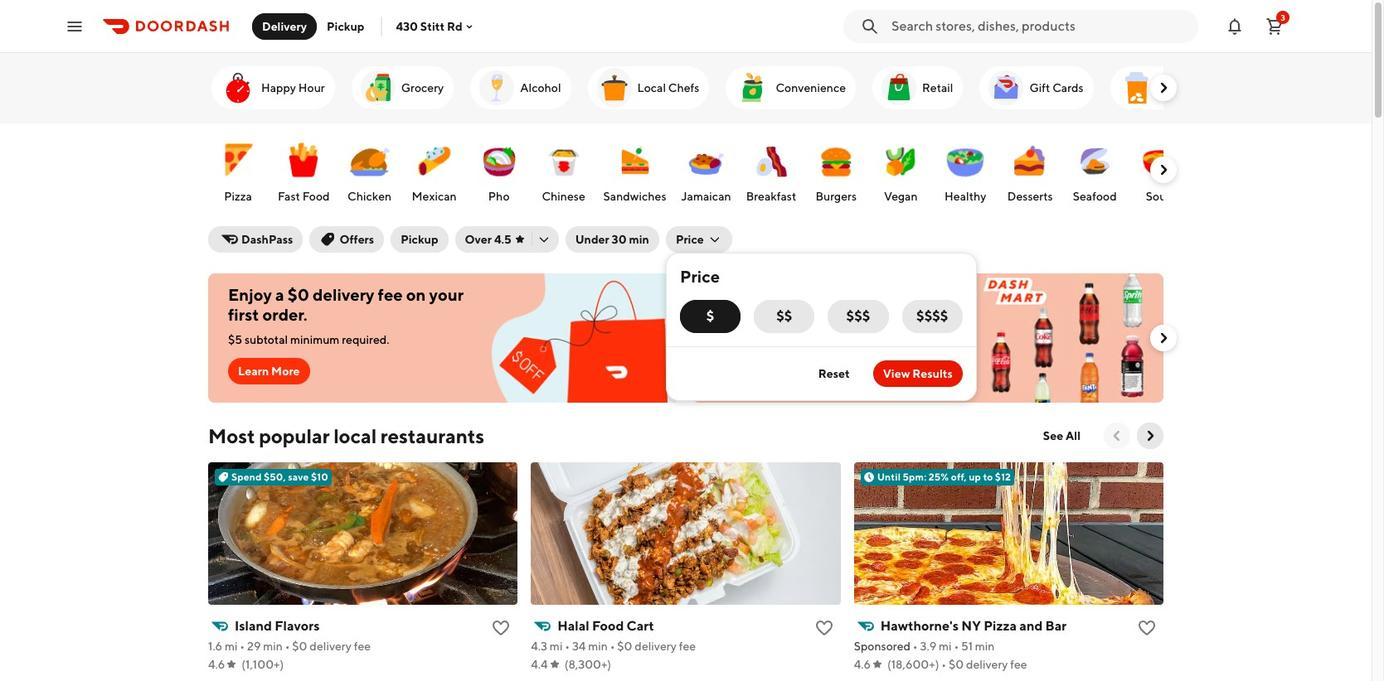 Task type: locate. For each thing, give the bounding box(es) containing it.
off,
[[951, 471, 967, 484]]

price inside button
[[676, 233, 704, 246]]

1 vertical spatial pizza
[[984, 619, 1017, 635]]

sandwiches
[[604, 190, 667, 203]]

pickup
[[327, 19, 365, 33], [401, 233, 438, 246]]

save left $10
[[288, 471, 309, 484]]

health
[[1160, 81, 1196, 95]]

• left 51
[[954, 640, 959, 654]]

fast food
[[278, 190, 330, 203]]

more
[[271, 365, 300, 378]]

most
[[208, 425, 255, 448]]

0 horizontal spatial save
[[288, 471, 309, 484]]

grocery link
[[351, 66, 454, 109]]

4.6 for (18,600+)
[[854, 659, 871, 672]]

0 horizontal spatial $​0
[[292, 640, 307, 654]]

$$$
[[847, 309, 871, 324]]

1 horizontal spatial pickup button
[[391, 226, 448, 253]]

delivery inside enjoy a $0 delivery fee on your first order.
[[313, 285, 375, 304]]

halal
[[558, 619, 590, 635]]

retail link
[[873, 66, 963, 109]]

1 horizontal spatial $​0
[[617, 640, 633, 654]]

to
[[983, 471, 993, 484]]

pizza up dashpass button
[[224, 190, 252, 203]]

pickup right delivery
[[327, 19, 365, 33]]

1 4.6 from the left
[[208, 659, 225, 672]]

island flavors
[[235, 619, 320, 635]]

mix and match: buy 2, save $3
[[713, 285, 942, 304]]

$​0 down flavors
[[292, 640, 307, 654]]

cola®
[[798, 314, 833, 327]]

1 horizontal spatial mi
[[550, 640, 563, 654]]

learn more button
[[228, 358, 310, 385]]

1 horizontal spatial food
[[592, 619, 624, 635]]

dashpass button
[[208, 226, 303, 253]]

3 mi from the left
[[939, 640, 952, 654]]

local chefs image
[[594, 68, 634, 108]]

price down 'price' button
[[680, 267, 720, 286]]

hawthorne's
[[881, 619, 959, 635]]

1 horizontal spatial and
[[1020, 619, 1043, 635]]

$0 right a
[[288, 285, 309, 304]]

hour
[[298, 81, 325, 95]]

1 horizontal spatial save
[[885, 285, 919, 304]]

your
[[429, 285, 464, 304]]

mi
[[225, 640, 238, 654], [550, 640, 563, 654], [939, 640, 952, 654]]

430
[[396, 19, 418, 33]]

0 horizontal spatial 4.6
[[208, 659, 225, 672]]

mi right 1.6
[[225, 640, 238, 654]]

pickup down mexican
[[401, 233, 438, 246]]

mi right 3.9
[[939, 640, 952, 654]]

convenience link
[[726, 66, 856, 109]]

under 30 min button
[[565, 226, 659, 253]]

save up the terms
[[885, 285, 919, 304]]

4.6 down 1.6
[[208, 659, 225, 672]]

pickup button right delivery
[[317, 13, 374, 39]]

$$$$
[[917, 309, 949, 324]]

430 stitt rd
[[396, 19, 463, 33]]

2 $​0 from the left
[[617, 640, 633, 654]]

most popular local restaurants
[[208, 425, 484, 448]]

0 horizontal spatial mi
[[225, 640, 238, 654]]

pizza right ny
[[984, 619, 1017, 635]]

4.6 down the sponsored
[[854, 659, 871, 672]]

1 horizontal spatial click to add this store to your saved list image
[[814, 619, 834, 639]]

4.5
[[494, 233, 512, 246]]

and left bar
[[1020, 619, 1043, 635]]

1 vertical spatial save
[[288, 471, 309, 484]]

2 horizontal spatial mi
[[939, 640, 952, 654]]

sponsored • 3.9 mi • 51 min
[[854, 640, 995, 654]]

next button of carousel image
[[1156, 80, 1172, 96], [1156, 162, 1172, 178], [1156, 330, 1172, 347], [1142, 428, 1159, 445]]

chicken
[[348, 190, 392, 203]]

halal food cart
[[558, 619, 654, 635]]

food
[[303, 190, 330, 203], [592, 619, 624, 635]]

$0 inside enjoy a $0 delivery fee on your first order.
[[288, 285, 309, 304]]

1 click to add this store to your saved list image from the left
[[491, 619, 511, 639]]

gift
[[1030, 81, 1050, 95]]

alcohol
[[520, 81, 561, 95]]

• left 29
[[240, 640, 245, 654]]

delivery up required.
[[313, 285, 375, 304]]

1 vertical spatial food
[[592, 619, 624, 635]]

gift cards image
[[987, 68, 1027, 108]]

3
[[1281, 12, 1286, 22]]

delivery down 51
[[966, 659, 1008, 672]]

0 horizontal spatial pickup
[[327, 19, 365, 33]]

food for halal
[[592, 619, 624, 635]]

happy hour image
[[218, 68, 258, 108]]

1 horizontal spatial pickup
[[401, 233, 438, 246]]

over 4.5 button
[[455, 226, 559, 253]]

$0 down 51
[[949, 659, 964, 672]]

1 vertical spatial and
[[1020, 619, 1043, 635]]

1 vertical spatial $0
[[949, 659, 964, 672]]

$$ button
[[754, 300, 815, 333]]

minimum
[[290, 333, 340, 347]]

view
[[883, 367, 910, 381]]

1 $​0 from the left
[[292, 640, 307, 654]]

grocery image
[[358, 68, 398, 108]]

click to add this store to your saved list image
[[491, 619, 511, 639], [814, 619, 834, 639]]

$$$ button
[[828, 300, 889, 333]]

mi right '4.3'
[[550, 640, 563, 654]]

4.4
[[531, 659, 548, 672]]

click to add this store to your saved list image for island flavors
[[491, 619, 511, 639]]

open menu image
[[65, 16, 85, 36]]

learn more
[[238, 365, 300, 378]]

0 vertical spatial save
[[885, 285, 919, 304]]

desserts
[[1008, 190, 1053, 203]]

0 horizontal spatial pizza
[[224, 190, 252, 203]]

430 stitt rd button
[[396, 19, 476, 33]]

•
[[240, 640, 245, 654], [285, 640, 290, 654], [565, 640, 570, 654], [610, 640, 615, 654], [913, 640, 918, 654], [954, 640, 959, 654], [942, 659, 947, 672]]

mi for island
[[225, 640, 238, 654]]

food up the 4.3 mi • 34 min • $​0 delivery fee
[[592, 619, 624, 635]]

breakfast
[[746, 190, 797, 203]]

local
[[638, 81, 666, 95]]

delivery
[[313, 285, 375, 304], [310, 640, 352, 654], [635, 640, 677, 654], [966, 659, 1008, 672]]

food right fast
[[303, 190, 330, 203]]

view results
[[883, 367, 953, 381]]

min right 30
[[629, 233, 649, 246]]

0 horizontal spatial $0
[[288, 285, 309, 304]]

$5
[[228, 333, 242, 347]]

happy hour
[[261, 81, 325, 95]]

1 mi from the left
[[225, 640, 238, 654]]

4.3
[[531, 640, 548, 654]]

• left 3.9
[[913, 640, 918, 654]]

convenience image
[[733, 68, 773, 108]]

0 horizontal spatial click to add this store to your saved list image
[[491, 619, 511, 639]]

2 4.6 from the left
[[854, 659, 871, 672]]

price down jamaican
[[676, 233, 704, 246]]

convenience
[[776, 81, 846, 95]]

until
[[877, 471, 901, 484]]

1 horizontal spatial 4.6
[[854, 659, 871, 672]]

pho
[[488, 190, 510, 203]]

2 mi from the left
[[550, 640, 563, 654]]

0 horizontal spatial and
[[744, 285, 773, 304]]

fee
[[378, 285, 403, 304], [354, 640, 371, 654], [679, 640, 696, 654], [1011, 659, 1028, 672]]

1 horizontal spatial $0
[[949, 659, 964, 672]]

dashpass
[[241, 233, 293, 246]]

$​0 down cart
[[617, 640, 633, 654]]

delivery down cart
[[635, 640, 677, 654]]

and up the select
[[744, 285, 773, 304]]

select
[[732, 314, 763, 327]]

0 horizontal spatial food
[[303, 190, 330, 203]]

0 vertical spatial $0
[[288, 285, 309, 304]]

cards
[[1053, 81, 1084, 95]]

2 click to add this store to your saved list image from the left
[[814, 619, 834, 639]]

health image
[[1117, 68, 1157, 108]]

0 vertical spatial price
[[676, 233, 704, 246]]

3 button
[[1258, 10, 1292, 43]]

seafood
[[1073, 190, 1117, 203]]

retail
[[922, 81, 954, 95]]

bar
[[1046, 619, 1067, 635]]

0 vertical spatial food
[[303, 190, 330, 203]]

see all
[[1043, 430, 1081, 443]]

reset
[[819, 367, 850, 381]]

1 vertical spatial price
[[680, 267, 720, 286]]

alcohol image
[[477, 68, 517, 108]]

4.6 for (1,100+)
[[208, 659, 225, 672]]

most popular local restaurants link
[[208, 423, 484, 450]]

$
[[706, 309, 714, 324]]

pickup button down mexican
[[391, 226, 448, 253]]

save
[[885, 285, 919, 304], [288, 471, 309, 484]]

under 30 min
[[575, 233, 649, 246]]

notification bell image
[[1225, 16, 1245, 36]]

25%
[[929, 471, 949, 484]]

0 horizontal spatial pickup button
[[317, 13, 374, 39]]



Task type: describe. For each thing, give the bounding box(es) containing it.
29
[[247, 640, 261, 654]]

1 vertical spatial pickup button
[[391, 226, 448, 253]]

enjoy a $0 delivery fee on your first order.
[[228, 285, 464, 324]]

under
[[575, 233, 609, 246]]

$3
[[923, 285, 942, 304]]

jamaican
[[681, 190, 731, 203]]

$12
[[995, 471, 1011, 484]]

popular
[[259, 425, 330, 448]]

$ button
[[680, 300, 741, 333]]

mix
[[713, 285, 741, 304]]

$​0 for flavors
[[292, 640, 307, 654]]

1 horizontal spatial pizza
[[984, 619, 1017, 635]]

4.3 mi • 34 min • $​0 delivery fee
[[531, 640, 696, 654]]

click to add this store to your saved list image for halal food cart
[[814, 619, 834, 639]]

gift cards link
[[980, 66, 1094, 109]]

price button
[[666, 226, 732, 253]]

51
[[961, 640, 973, 654]]

required.
[[342, 333, 389, 347]]

beverages.
[[836, 314, 893, 327]]

min inside button
[[629, 233, 649, 246]]

over 4.5
[[465, 233, 512, 246]]

(18,600+)
[[888, 659, 939, 672]]

local chefs link
[[588, 66, 710, 109]]

on
[[713, 314, 729, 327]]

0 vertical spatial pickup
[[327, 19, 365, 33]]

food for fast
[[303, 190, 330, 203]]

$5 subtotal minimum required.
[[228, 333, 389, 347]]

vegan
[[884, 190, 918, 203]]

offers
[[340, 233, 374, 246]]

2,
[[867, 285, 881, 304]]

sponsored
[[854, 640, 911, 654]]

order.
[[263, 305, 308, 324]]

5pm:
[[903, 471, 927, 484]]

3.9
[[920, 640, 937, 654]]

gift cards
[[1030, 81, 1084, 95]]

min right 29
[[263, 640, 283, 654]]

• down flavors
[[285, 640, 290, 654]]

offers button
[[310, 226, 384, 253]]

0 vertical spatial pickup button
[[317, 13, 374, 39]]

fee inside enjoy a $0 delivery fee on your first order.
[[378, 285, 403, 304]]

stitt
[[420, 19, 445, 33]]

mi for halal
[[550, 640, 563, 654]]

apply
[[713, 330, 742, 343]]

cart
[[627, 619, 654, 635]]

match:
[[777, 285, 830, 304]]

fast
[[278, 190, 300, 203]]

min right 51
[[975, 640, 995, 654]]

$$$$ button
[[902, 300, 963, 333]]

0 vertical spatial and
[[744, 285, 773, 304]]

click to add this store to your saved list image
[[1137, 619, 1157, 639]]

healthy
[[945, 190, 987, 203]]

Store search: begin typing to search for stores available on DoorDash text field
[[892, 17, 1189, 35]]

30
[[612, 233, 627, 246]]

1 vertical spatial pickup
[[401, 233, 438, 246]]

$​0 for food
[[617, 640, 633, 654]]

see all link
[[1033, 423, 1091, 450]]

health link
[[1110, 66, 1206, 109]]

alcohol link
[[471, 66, 571, 109]]

local
[[334, 425, 377, 448]]

terms
[[895, 314, 927, 327]]

on
[[406, 285, 426, 304]]

happy hour link
[[212, 66, 335, 109]]

4 items, open order cart image
[[1265, 16, 1285, 36]]

subtotal
[[245, 333, 288, 347]]

• left the 34 on the left of the page
[[565, 640, 570, 654]]

delivery button
[[252, 13, 317, 39]]

over
[[465, 233, 492, 246]]

see
[[1043, 430, 1064, 443]]

hawthorne's ny pizza and bar
[[881, 619, 1067, 635]]

• down sponsored • 3.9 mi • 51 min
[[942, 659, 947, 672]]

until 5pm: 25% off, up to $12
[[877, 471, 1011, 484]]

delivery
[[262, 19, 307, 33]]

restaurants
[[381, 425, 484, 448]]

delivery down flavors
[[310, 640, 352, 654]]

view results button
[[873, 361, 963, 387]]

• down halal food cart
[[610, 640, 615, 654]]

previous button of carousel image
[[1109, 428, 1126, 445]]

burgers
[[816, 190, 857, 203]]

all
[[1066, 430, 1081, 443]]

$$
[[777, 309, 792, 324]]

flavors
[[275, 619, 320, 635]]

(8,300+)
[[565, 659, 611, 672]]

up
[[969, 471, 981, 484]]

soup
[[1146, 190, 1174, 203]]

first
[[228, 305, 259, 324]]

rd
[[447, 19, 463, 33]]

reset button
[[809, 361, 860, 387]]

retail image
[[879, 68, 919, 108]]

1.6
[[208, 640, 222, 654]]

min right the 34 on the left of the page
[[588, 640, 608, 654]]

ny
[[962, 619, 981, 635]]

• $0 delivery fee
[[939, 659, 1028, 672]]

(1,100+)
[[242, 659, 284, 672]]

0 vertical spatial pizza
[[224, 190, 252, 203]]

$50,
[[264, 471, 286, 484]]

spend $50, save $10
[[231, 471, 328, 484]]

chefs
[[668, 81, 700, 95]]



Task type: vqa. For each thing, say whether or not it's contained in the screenshot.
Chinese
yes



